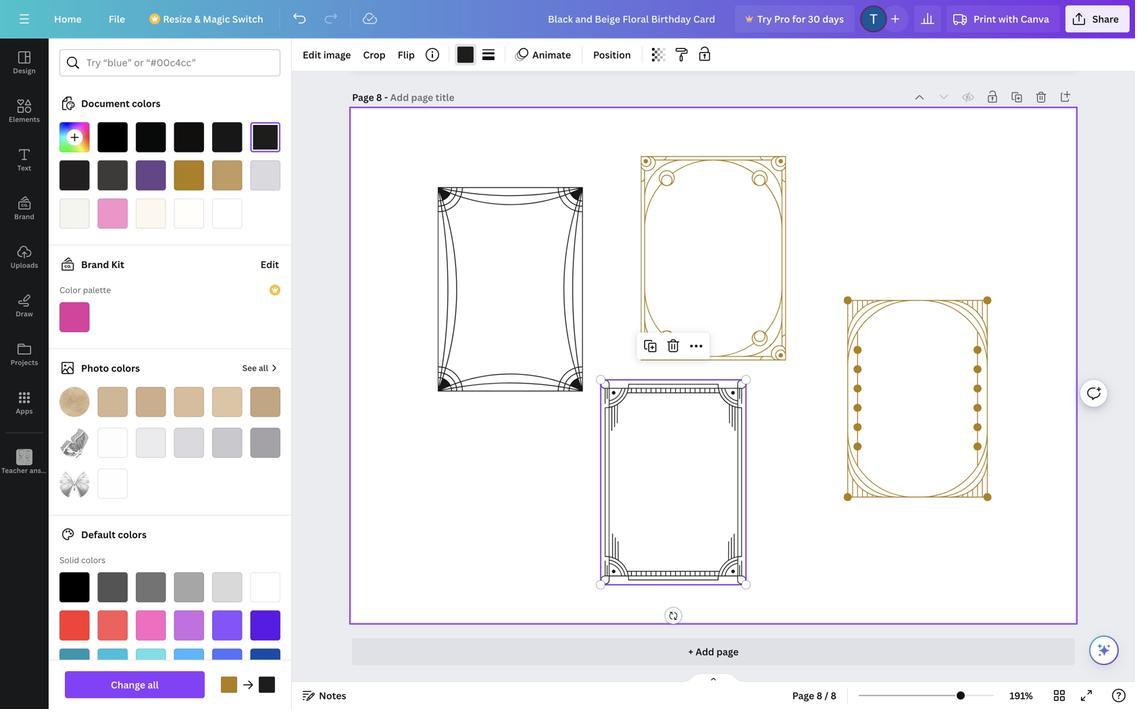 Task type: describe. For each thing, give the bounding box(es) containing it.
/
[[825, 690, 829, 703]]

brand button
[[0, 185, 49, 233]]

gray #737373 image
[[136, 573, 166, 603]]

for
[[793, 13, 806, 25]]

edit image button
[[297, 44, 356, 66]]

light blue #38b6ff image
[[174, 649, 204, 679]]

#dabc9a image
[[174, 387, 204, 417]]

pro
[[775, 13, 790, 25]]

see all button
[[241, 355, 281, 382]]

+ add page
[[689, 646, 739, 659]]

add
[[696, 646, 715, 659]]

#ffffff image
[[212, 199, 242, 229]]

light blue #38b6ff image
[[174, 649, 204, 679]]

text button
[[0, 136, 49, 185]]

edit button
[[259, 251, 281, 278]]

8 for -
[[376, 91, 382, 104]]

#dabc9a image
[[174, 387, 204, 417]]

canva assistant image
[[1096, 643, 1113, 659]]

#ceae89 image
[[136, 387, 166, 417]]

gray #a6a6a6 image
[[174, 573, 204, 603]]

palette
[[83, 285, 111, 296]]

gray #737373 image
[[136, 573, 166, 603]]

#ebeaed image
[[136, 428, 166, 458]]

#f5f5ef image
[[59, 199, 90, 229]]

uploads
[[10, 261, 38, 270]]

apps
[[16, 407, 33, 416]]

change all button
[[65, 672, 205, 699]]

color palette
[[59, 285, 111, 296]]

colors for photo colors
[[111, 362, 140, 375]]

image
[[324, 48, 351, 61]]

page for page 8 / 8
[[793, 690, 815, 703]]

#fefefe image
[[98, 469, 128, 499]]

&
[[194, 13, 201, 25]]

#100f0d image
[[174, 122, 204, 152]]

answer
[[30, 466, 53, 476]]

animate button
[[511, 44, 577, 66]]

flip button
[[392, 44, 420, 66]]

white #ffffff image
[[250, 573, 281, 603]]

#fefefe image
[[98, 469, 128, 499]]

see all
[[242, 363, 268, 374]]

page
[[717, 646, 739, 659]]

#ebeaed image
[[136, 428, 166, 458]]

elements button
[[0, 87, 49, 136]]

solid colors
[[59, 555, 106, 566]]

peach #ffbd59 image
[[212, 687, 242, 710]]

#171717 image
[[212, 122, 242, 152]]

#e434a0 image
[[59, 302, 90, 333]]

magic
[[203, 13, 230, 25]]

file button
[[98, 5, 136, 32]]

#ffffff image
[[212, 199, 242, 229]]

#fdfdfd image
[[98, 428, 128, 458]]

2 horizontal spatial 8
[[831, 690, 837, 703]]

0 horizontal spatial #dad9dd image
[[174, 428, 204, 458]]

notes button
[[297, 685, 352, 707]]

Page title text field
[[390, 91, 456, 104]]

8 for /
[[817, 690, 823, 703]]

brand for brand kit
[[81, 258, 109, 271]]

default colors
[[81, 529, 147, 541]]

1 horizontal spatial #dad9dd image
[[250, 161, 281, 191]]

keys
[[55, 466, 70, 476]]

document colors
[[81, 97, 161, 110]]

with
[[999, 13, 1019, 25]]

gray #a6a6a6 image
[[174, 573, 204, 603]]

color
[[59, 285, 81, 296]]

#68448a image
[[136, 161, 166, 191]]

edit for edit
[[261, 258, 279, 271]]

dark turquoise #0097b2 image
[[59, 649, 90, 679]]

position
[[593, 48, 631, 61]]

white #ffffff image
[[250, 573, 281, 603]]

#080909 image
[[136, 122, 166, 152]]

teacher
[[1, 466, 28, 476]]

#fdfdfd image
[[98, 428, 128, 458]]

#e0c4a3 image
[[212, 387, 242, 417]]

brand for brand
[[14, 212, 34, 221]]

photo colors
[[81, 362, 140, 375]]

crop button
[[358, 44, 391, 66]]

print with canva button
[[947, 5, 1060, 32]]

kit
[[111, 258, 124, 271]]

canva
[[1021, 13, 1050, 25]]

page for page 8 -
[[352, 91, 374, 104]]

elements
[[9, 115, 40, 124]]

;
[[23, 467, 25, 475]]

design button
[[0, 39, 49, 87]]

animate
[[533, 48, 571, 61]]

#fef8ee image
[[136, 199, 166, 229]]



Task type: locate. For each thing, give the bounding box(es) containing it.
#dad9dd image right #c19b5e icon
[[250, 161, 281, 191]]

try
[[758, 13, 772, 25]]

brand left kit
[[81, 258, 109, 271]]

+
[[689, 646, 694, 659]]

0 vertical spatial #b07e09 image
[[174, 161, 204, 191]]

resize & magic switch
[[163, 13, 263, 25]]

1 vertical spatial edit
[[261, 258, 279, 271]]

all right 'change'
[[148, 679, 159, 692]]

0 horizontal spatial #b07e09 image
[[174, 161, 204, 191]]

1 horizontal spatial all
[[259, 363, 268, 374]]

#c19b5e image
[[212, 161, 242, 191]]

peach #ffbd59 image
[[212, 687, 242, 710]]

#b07e09 image down #100f0d image
[[174, 161, 204, 191]]

colors right photo
[[111, 362, 140, 375]]

all for change all
[[148, 679, 159, 692]]

change all
[[111, 679, 159, 692]]

draw
[[16, 310, 33, 319]]

page 8 / 8
[[793, 690, 837, 703]]

0 vertical spatial #b07e09 image
[[174, 161, 204, 191]]

add a new color image
[[59, 122, 90, 152]]

colors for default colors
[[118, 529, 147, 541]]

page 8 / 8 button
[[787, 685, 842, 707]]

days
[[823, 13, 844, 25]]

try pro for 30 days button
[[735, 5, 855, 32]]

document
[[81, 97, 130, 110]]

8 left -
[[376, 91, 382, 104]]

dark gray #545454 image
[[98, 573, 128, 603], [98, 573, 128, 603]]

turquoise blue #5ce1e6 image
[[136, 649, 166, 679], [136, 649, 166, 679]]

1 horizontal spatial #b07e09 image
[[221, 677, 237, 693]]

Try "blue" or "#00c4cc" search field
[[87, 50, 272, 76]]

draw button
[[0, 282, 49, 331]]

page 8 -
[[352, 91, 390, 104]]

share button
[[1066, 5, 1130, 32]]

text
[[17, 164, 31, 173]]

main menu bar
[[0, 0, 1136, 39]]

0 horizontal spatial edit
[[261, 258, 279, 271]]

default
[[81, 529, 116, 541]]

edit
[[303, 48, 321, 61], [261, 258, 279, 271]]

brand inside brand button
[[14, 212, 34, 221]]

#231f20 image
[[59, 161, 90, 191], [59, 161, 90, 191]]

coral red #ff5757 image
[[98, 611, 128, 641], [98, 611, 128, 641]]

#100f0d image
[[174, 122, 204, 152]]

#dad9dd image
[[250, 161, 281, 191], [174, 428, 204, 458]]

add a new color image
[[59, 122, 90, 152]]

teacher answer keys
[[1, 466, 70, 476]]

#f891cb image
[[98, 199, 128, 229], [98, 199, 128, 229]]

brand
[[14, 212, 34, 221], [81, 258, 109, 271]]

0 vertical spatial edit
[[303, 48, 321, 61]]

purple #8c52ff image
[[212, 611, 242, 641]]

#3d3b3a image
[[98, 161, 128, 191]]

#e0c4a3 image
[[212, 387, 242, 417]]

#dad9dd image
[[250, 161, 281, 191], [174, 428, 204, 458]]

#c9c8cd image
[[212, 428, 242, 458]]

#1d1d1b image
[[250, 122, 281, 152], [250, 122, 281, 152]]

#000000 image
[[98, 122, 128, 152], [98, 122, 128, 152]]

projects
[[11, 358, 38, 367]]

0 horizontal spatial page
[[352, 91, 374, 104]]

colors for document colors
[[132, 97, 161, 110]]

light gray #d9d9d9 image
[[212, 573, 242, 603]]

#b07e09 image right light blue #38b6ff image in the bottom left of the page
[[221, 677, 237, 693]]

dark turquoise #0097b2 image
[[59, 649, 90, 679]]

0 vertical spatial page
[[352, 91, 374, 104]]

home
[[54, 13, 82, 25]]

1 vertical spatial #b07e09 image
[[221, 677, 237, 693]]

1 horizontal spatial brand
[[81, 258, 109, 271]]

Design title text field
[[537, 5, 730, 32]]

0 vertical spatial all
[[259, 363, 268, 374]]

resize
[[163, 13, 192, 25]]

switch
[[232, 13, 263, 25]]

colors up #080909 icon
[[132, 97, 161, 110]]

#a4a2a8 image
[[250, 428, 281, 458], [250, 428, 281, 458]]

aqua blue #0cc0df image
[[98, 649, 128, 679]]

photo
[[81, 362, 109, 375]]

design
[[13, 66, 36, 75]]

0 horizontal spatial brand
[[14, 212, 34, 221]]

projects button
[[0, 331, 49, 379]]

brand up uploads button
[[14, 212, 34, 221]]

#e434a0 image
[[59, 302, 90, 333]]

#dad9dd image left #c9c8cd image
[[174, 428, 204, 458]]

resize & magic switch button
[[141, 5, 274, 32]]

crop
[[363, 48, 386, 61]]

#b07e09 image right light blue #38b6ff image in the bottom left of the page
[[221, 677, 237, 693]]

1 horizontal spatial edit
[[303, 48, 321, 61]]

-
[[384, 91, 388, 104]]

page inside page 8 / 8 "button"
[[793, 690, 815, 703]]

page left /
[[793, 690, 815, 703]]

edit for edit image
[[303, 48, 321, 61]]

black #000000 image
[[59, 573, 90, 603], [59, 573, 90, 603]]

green #00bf63 image
[[59, 687, 90, 710], [59, 687, 90, 710]]

1 horizontal spatial #b07e09 image
[[221, 677, 237, 693]]

edit inside dropdown button
[[303, 48, 321, 61]]

pink #ff66c4 image
[[136, 611, 166, 641], [136, 611, 166, 641]]

0 horizontal spatial #b07e09 image
[[174, 161, 204, 191]]

1 vertical spatial #b07e09 image
[[221, 677, 237, 693]]

all
[[259, 363, 268, 374], [148, 679, 159, 692]]

colors for solid colors
[[81, 555, 106, 566]]

#f5f5ef image
[[59, 199, 90, 229]]

position button
[[588, 44, 637, 66]]

bright red #ff3131 image
[[59, 611, 90, 641], [59, 611, 90, 641]]

lime #c1ff72 image
[[136, 687, 166, 710], [136, 687, 166, 710]]

#c19b5e image
[[212, 161, 242, 191]]

show pages image
[[681, 673, 746, 684]]

1 vertical spatial all
[[148, 679, 159, 692]]

#d4b592 image
[[98, 387, 128, 417], [98, 387, 128, 417]]

#3d3b3a image
[[98, 161, 128, 191]]

#1d1d1b image
[[458, 47, 474, 63], [458, 47, 474, 63], [259, 677, 275, 693], [259, 677, 275, 693]]

all right see
[[259, 363, 268, 374]]

royal blue #5271ff image
[[212, 649, 242, 679], [212, 649, 242, 679]]

try pro for 30 days
[[758, 13, 844, 25]]

brand kit
[[81, 258, 124, 271]]

aqua blue #0cc0df image
[[98, 649, 128, 679]]

#171717 image
[[212, 122, 242, 152]]

colors right solid
[[81, 555, 106, 566]]

share
[[1093, 13, 1119, 25]]

0 vertical spatial #dad9dd image
[[250, 161, 281, 191]]

#ceae89 image
[[136, 387, 166, 417]]

violet #5e17eb image
[[250, 611, 281, 641], [250, 611, 281, 641]]

8 right /
[[831, 690, 837, 703]]

edit image
[[303, 48, 351, 61]]

magenta #cb6ce6 image
[[174, 611, 204, 641], [174, 611, 204, 641]]

1 horizontal spatial page
[[793, 690, 815, 703]]

orange #ff914d image
[[250, 687, 281, 710], [250, 687, 281, 710]]

print
[[974, 13, 997, 25]]

#c9c8cd image
[[212, 428, 242, 458]]

page left -
[[352, 91, 374, 104]]

#fffefb image
[[174, 199, 204, 229], [174, 199, 204, 229]]

file
[[109, 13, 125, 25]]

flip
[[398, 48, 415, 61]]

#fef8ee image
[[136, 199, 166, 229]]

print with canva
[[974, 13, 1050, 25]]

#c6a47f image
[[250, 387, 281, 417], [250, 387, 281, 417]]

1 horizontal spatial #dad9dd image
[[250, 161, 281, 191]]

uploads button
[[0, 233, 49, 282]]

page
[[352, 91, 374, 104], [793, 690, 815, 703]]

apps button
[[0, 379, 49, 428]]

solid
[[59, 555, 79, 566]]

#dad9dd image right #c19b5e icon
[[250, 161, 281, 191]]

30
[[808, 13, 820, 25]]

all for see all
[[259, 363, 268, 374]]

+ add page button
[[352, 639, 1075, 666]]

colors right default
[[118, 529, 147, 541]]

edit inside button
[[261, 258, 279, 271]]

0 horizontal spatial all
[[148, 679, 159, 692]]

0 horizontal spatial #dad9dd image
[[174, 428, 204, 458]]

grass green #7ed957 image
[[98, 687, 128, 710]]

cobalt blue #004aad image
[[250, 649, 281, 679], [250, 649, 281, 679]]

0 vertical spatial #dad9dd image
[[250, 161, 281, 191]]

change
[[111, 679, 145, 692]]

1 vertical spatial brand
[[81, 258, 109, 271]]

purple #8c52ff image
[[212, 611, 242, 641]]

1 vertical spatial #dad9dd image
[[174, 428, 204, 458]]

#080909 image
[[136, 122, 166, 152]]

8 left /
[[817, 690, 823, 703]]

#dad9dd image left #c9c8cd image
[[174, 428, 204, 458]]

colors
[[132, 97, 161, 110], [111, 362, 140, 375], [118, 529, 147, 541], [81, 555, 106, 566]]

0 vertical spatial brand
[[14, 212, 34, 221]]

0 horizontal spatial 8
[[376, 91, 382, 104]]

1 vertical spatial page
[[793, 690, 815, 703]]

light gray #d9d9d9 image
[[212, 573, 242, 603]]

#b07e09 image
[[174, 161, 204, 191], [221, 677, 237, 693]]

grass green #7ed957 image
[[98, 687, 128, 710]]

home link
[[43, 5, 92, 32]]

side panel tab list
[[0, 39, 70, 487]]

#b07e09 image down #100f0d image
[[174, 161, 204, 191]]

191% button
[[1000, 685, 1044, 707]]

#b07e09 image
[[174, 161, 204, 191], [221, 677, 237, 693]]

191%
[[1010, 690, 1033, 703]]

yellow #ffde59 image
[[174, 687, 204, 710], [174, 687, 204, 710]]

#68448a image
[[136, 161, 166, 191]]

notes
[[319, 690, 346, 703]]

8
[[376, 91, 382, 104], [817, 690, 823, 703], [831, 690, 837, 703]]

1 horizontal spatial 8
[[817, 690, 823, 703]]

1 vertical spatial #dad9dd image
[[174, 428, 204, 458]]

see
[[242, 363, 257, 374]]



Task type: vqa. For each thing, say whether or not it's contained in the screenshot.
group
no



